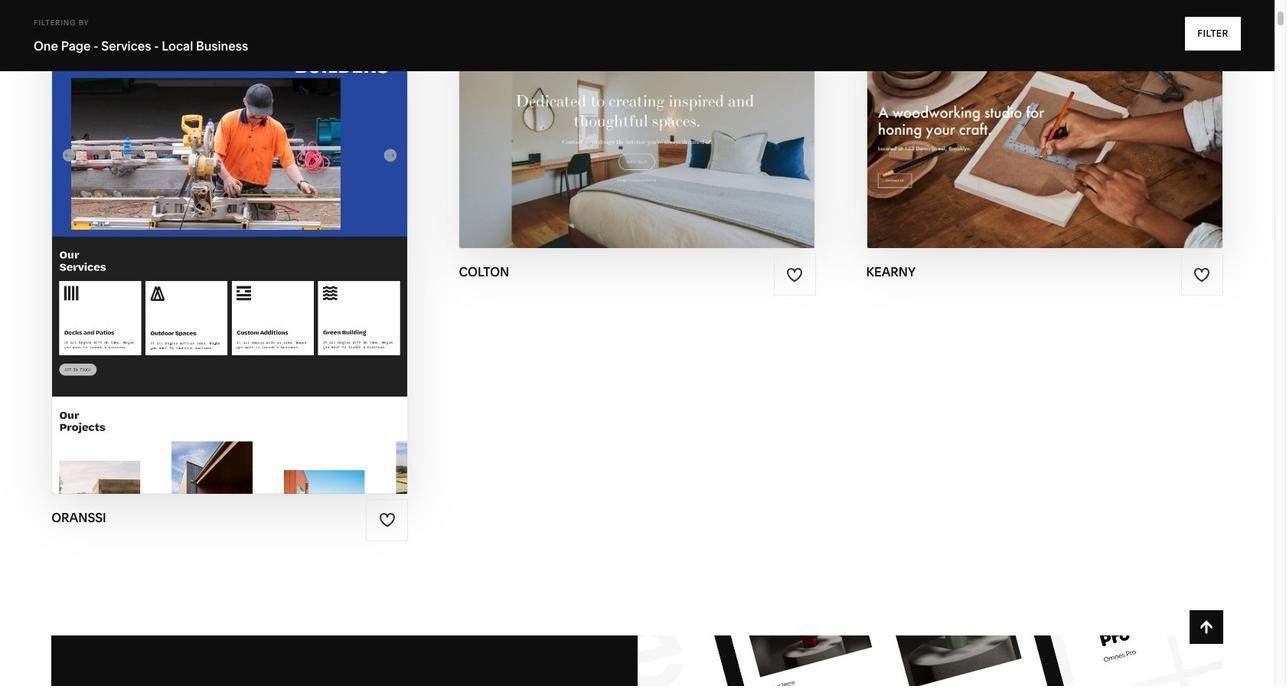 Task type: describe. For each thing, give the bounding box(es) containing it.
colton image
[[460, 20, 815, 248]]

add oranssi to your favorites list image
[[379, 512, 396, 529]]

add colton to your favorites list image
[[786, 266, 803, 283]]



Task type: locate. For each thing, give the bounding box(es) containing it.
preview of building your own template image
[[637, 636, 1224, 686]]

kearny image
[[867, 20, 1223, 248]]

back to top image
[[1198, 619, 1215, 636]]

oranssi image
[[52, 20, 408, 494]]



Task type: vqa. For each thing, say whether or not it's contained in the screenshot.
tools.
no



